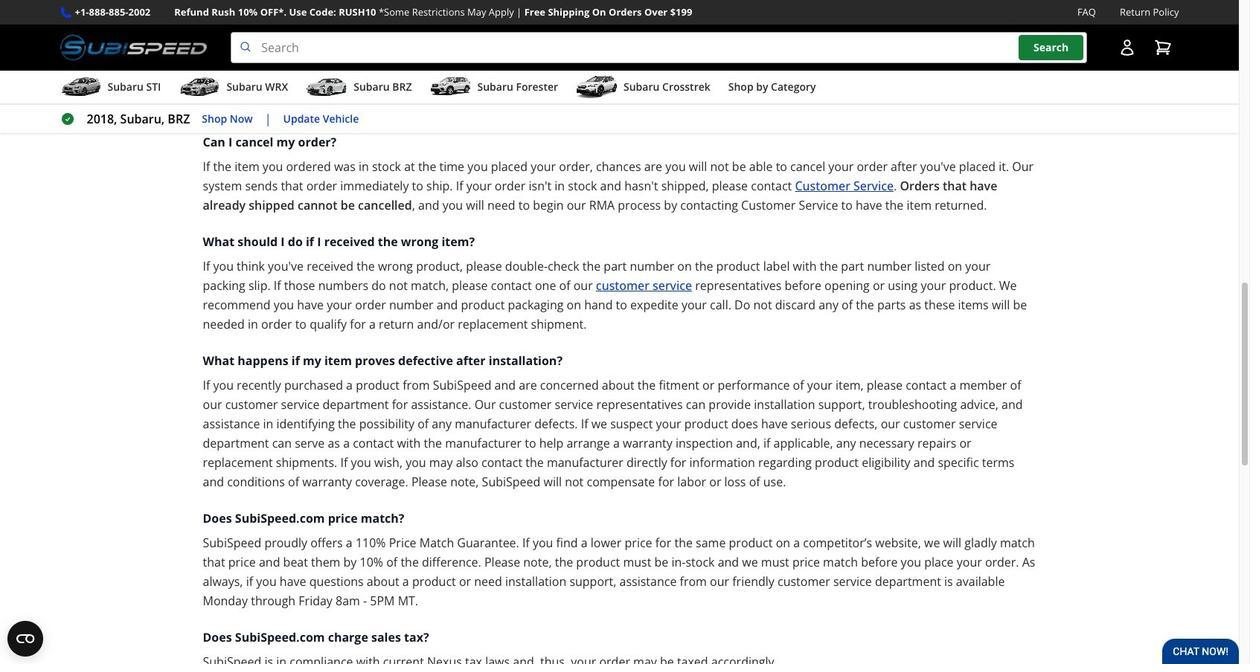 Task type: vqa. For each thing, say whether or not it's contained in the screenshot.
a subaru crosstrek Thumbnail Image
yes



Task type: locate. For each thing, give the bounding box(es) containing it.
a subaru forester thumbnail image image
[[430, 76, 472, 98]]

search input field
[[231, 32, 1087, 63]]

subispeed logo image
[[60, 32, 207, 63]]



Task type: describe. For each thing, give the bounding box(es) containing it.
a subaru sti thumbnail image image
[[60, 76, 102, 98]]

button image
[[1119, 39, 1137, 57]]

a subaru brz thumbnail image image
[[306, 76, 348, 98]]

a subaru wrx thumbnail image image
[[179, 76, 221, 98]]

a subaru crosstrek thumbnail image image
[[576, 76, 618, 98]]

open widget image
[[7, 622, 43, 657]]



